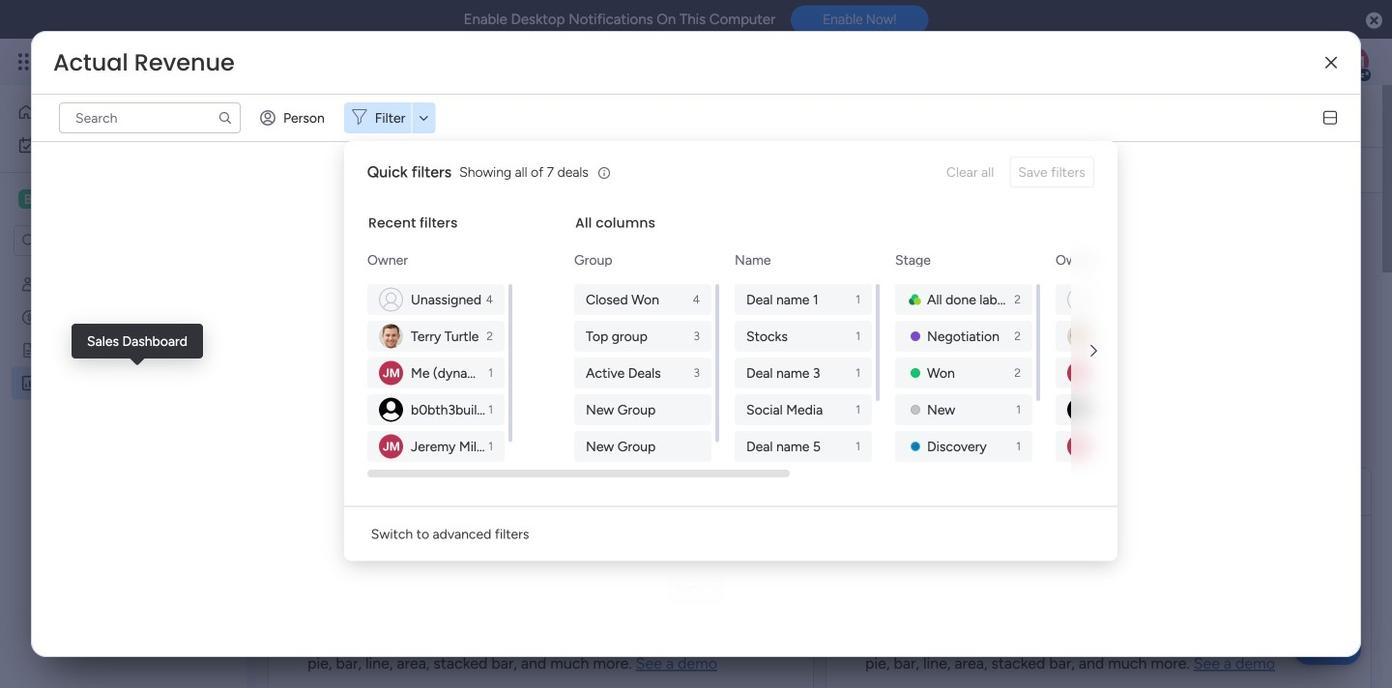 Task type: vqa. For each thing, say whether or not it's contained in the screenshot.
"REMOVE FROM FAVORITES" icon
no



Task type: locate. For each thing, give the bounding box(es) containing it.
dialog
[[344, 141, 1393, 561]]

jeremy miller image up b0bth3builder2k23@gmail.com image
[[379, 361, 403, 385]]

owner group
[[367, 284, 508, 462], [1056, 284, 1197, 462]]

0 horizontal spatial owner group
[[367, 284, 508, 462]]

0 horizontal spatial terry turtle image
[[379, 324, 403, 349]]

1 owner group from the left
[[367, 284, 508, 462]]

list box
[[0, 264, 247, 661]]

1 vertical spatial filter dashboard by text search field
[[291, 155, 467, 186]]

2 terry turtle image from the left
[[1067, 324, 1092, 349]]

jeremy miller image
[[1067, 435, 1092, 459]]

0 horizontal spatial filter dashboard by text search field
[[59, 103, 241, 133]]

None search field
[[291, 155, 467, 186]]

jeremy miller image up b0bth3builder2k23@gmail.com icon
[[1067, 361, 1092, 385]]

dapulse x slim image
[[1326, 56, 1337, 70]]

name group
[[735, 284, 876, 536]]

Filter dashboard by text search field
[[59, 103, 241, 133], [291, 155, 467, 186]]

terry turtle image up b0bth3builder2k23@gmail.com image
[[379, 324, 403, 349]]

terry turtle image up b0bth3builder2k23@gmail.com icon
[[1067, 324, 1092, 349]]

0 vertical spatial filter dashboard by text search field
[[59, 103, 241, 133]]

v2 split view image
[[1324, 111, 1337, 125]]

jeremy miller image right dapulse x slim icon
[[1338, 46, 1369, 77]]

filter dashboard by text search field for search image
[[291, 155, 467, 186]]

workspace image
[[18, 189, 38, 210]]

b0bth3builder2k23@gmail.com image
[[1067, 398, 1092, 422]]

banner
[[256, 85, 1383, 193]]

1 horizontal spatial filter dashboard by text search field
[[291, 155, 467, 186]]

jeremy miller image down b0bth3builder2k23@gmail.com image
[[379, 435, 403, 459]]

None search field
[[59, 103, 241, 133]]

stage group
[[895, 284, 1036, 536]]

public dashboard image
[[20, 374, 39, 393]]

1 horizontal spatial terry turtle image
[[1067, 324, 1092, 349]]

2 owner group from the left
[[1056, 284, 1197, 462]]

public board image
[[20, 341, 39, 360]]

b0bth3builder2k23@gmail.com image
[[379, 398, 403, 422]]

group group
[[574, 284, 715, 462]]

terry turtle image
[[379, 324, 403, 349], [1067, 324, 1092, 349]]

share image
[[1235, 106, 1254, 125]]

search image
[[218, 110, 233, 126]]

0 vertical spatial option
[[12, 97, 206, 128]]

None field
[[48, 47, 239, 78], [286, 96, 554, 136], [297, 217, 557, 242], [297, 480, 428, 505], [855, 480, 1203, 505], [48, 47, 239, 78], [286, 96, 554, 136], [297, 217, 557, 242], [297, 480, 428, 505], [855, 480, 1203, 505]]

jeremy miller image
[[1338, 46, 1369, 77], [379, 361, 403, 385], [1067, 361, 1092, 385], [379, 435, 403, 459]]

arrow down image
[[412, 106, 436, 130]]

option
[[12, 97, 206, 128], [12, 130, 235, 161], [0, 267, 247, 271]]

1 horizontal spatial owner group
[[1056, 284, 1197, 462]]



Task type: describe. For each thing, give the bounding box(es) containing it.
1 vertical spatial option
[[12, 130, 235, 161]]

1 terry turtle image from the left
[[379, 324, 403, 349]]

filter dashboard by text search field for search icon
[[59, 103, 241, 133]]

select product image
[[17, 52, 37, 72]]

search image
[[444, 162, 459, 178]]

v2 fullscreen image
[[1335, 485, 1348, 499]]

add to favorites image
[[565, 106, 584, 125]]

2 vertical spatial option
[[0, 267, 247, 271]]

dapulse close image
[[1366, 11, 1383, 31]]



